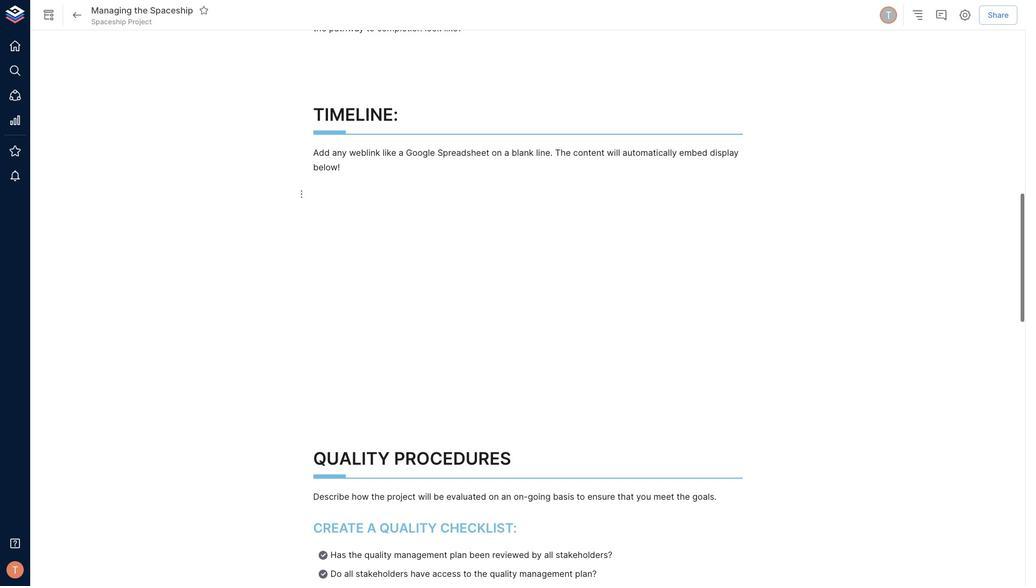 Task type: vqa. For each thing, say whether or not it's contained in the screenshot.
The Remove Favorite "image"
no



Task type: locate. For each thing, give the bounding box(es) containing it.
going
[[528, 492, 551, 503]]

ensure
[[588, 492, 616, 503]]

0 vertical spatial management
[[394, 550, 448, 561]]

quality up stakeholders
[[365, 550, 392, 561]]

google
[[406, 148, 435, 158]]

0 horizontal spatial management
[[394, 550, 448, 561]]

spaceship project link
[[91, 17, 152, 27]]

the right meet
[[677, 492, 691, 503]]

table of contents image
[[912, 9, 925, 22]]

0 vertical spatial spaceship
[[150, 5, 193, 15]]

like?
[[444, 23, 462, 33]]

1 horizontal spatial to
[[464, 569, 472, 580]]

1 describe from the top
[[313, 8, 350, 19]]

encompasses.
[[421, 8, 480, 19]]

to inside describe what the project encompasses. what are the features being built & implemented? what does the pathway to completion look like?
[[367, 23, 375, 33]]

quality down reviewed
[[490, 569, 517, 580]]

1 horizontal spatial a
[[505, 148, 510, 158]]

0 horizontal spatial t button
[[3, 559, 27, 583]]

quality right a
[[380, 521, 437, 536]]

quality
[[313, 449, 390, 470], [380, 521, 437, 536]]

on
[[492, 148, 502, 158], [489, 492, 499, 503]]

describe left 'how' on the left of page
[[313, 492, 350, 503]]

0 horizontal spatial all
[[344, 569, 353, 580]]

goals.
[[693, 492, 717, 503]]

1 vertical spatial t
[[12, 565, 18, 576]]

on left an
[[489, 492, 499, 503]]

managing
[[91, 5, 132, 15]]

quality up 'how' on the left of page
[[313, 449, 390, 470]]

what left does
[[686, 8, 708, 19]]

1 horizontal spatial t
[[886, 9, 892, 21]]

how
[[352, 492, 369, 503]]

1 vertical spatial management
[[520, 569, 573, 580]]

project for encompasses.
[[390, 8, 419, 19]]

describe inside describe what the project encompasses. what are the features being built & implemented? what does the pathway to completion look like?
[[313, 8, 350, 19]]

1 vertical spatial will
[[418, 492, 432, 503]]

weblink
[[349, 148, 380, 158]]

1 vertical spatial describe
[[313, 492, 350, 503]]

describe what the project encompasses. what are the features being built & implemented? what does the pathway to completion look like?
[[313, 8, 733, 33]]

0 horizontal spatial to
[[367, 23, 375, 33]]

0 horizontal spatial what
[[482, 8, 504, 19]]

2 vertical spatial to
[[464, 569, 472, 580]]

the up project
[[134, 5, 148, 15]]

create
[[313, 521, 364, 536]]

1 vertical spatial all
[[344, 569, 353, 580]]

by
[[532, 550, 542, 561]]

add any weblink like a google spreadsheet on a blank line. the content will automatically embed display below!
[[313, 148, 742, 173]]

what
[[482, 8, 504, 19], [686, 8, 708, 19]]

0 vertical spatial will
[[607, 148, 621, 158]]

0 horizontal spatial quality
[[365, 550, 392, 561]]

spaceship down the managing
[[91, 17, 126, 26]]

on-
[[514, 492, 528, 503]]

embed
[[680, 148, 708, 158]]

all right by
[[545, 550, 554, 561]]

automatically
[[623, 148, 677, 158]]

to down the has the quality management plan been reviewed by all stakeholders?
[[464, 569, 472, 580]]

1 horizontal spatial management
[[520, 569, 573, 580]]

you
[[637, 492, 652, 503]]

1 vertical spatial spaceship
[[91, 17, 126, 26]]

all
[[545, 550, 554, 561], [344, 569, 353, 580]]

0 vertical spatial project
[[390, 8, 419, 19]]

0 vertical spatial on
[[492, 148, 502, 158]]

to down what
[[367, 23, 375, 33]]

&
[[619, 8, 624, 19]]

will left be
[[418, 492, 432, 503]]

what left are
[[482, 8, 504, 19]]

create a quality checklist:
[[313, 521, 517, 536]]

share button
[[980, 5, 1018, 25]]

2 describe from the top
[[313, 492, 350, 503]]

describe up "pathway"
[[313, 8, 350, 19]]

0 vertical spatial t
[[886, 9, 892, 21]]

all right do at the bottom
[[344, 569, 353, 580]]

settings image
[[959, 9, 972, 22]]

has
[[331, 550, 346, 561]]

1 vertical spatial to
[[577, 492, 585, 503]]

project up 'create a quality checklist:'
[[387, 492, 416, 503]]

on inside add any weblink like a google spreadsheet on a blank line. the content will automatically embed display below!
[[492, 148, 502, 158]]

been
[[470, 550, 490, 561]]

2 what from the left
[[686, 8, 708, 19]]

0 vertical spatial describe
[[313, 8, 350, 19]]

completion
[[377, 23, 423, 33]]

pathway
[[329, 23, 364, 33]]

0 vertical spatial quality
[[313, 449, 390, 470]]

0 horizontal spatial a
[[399, 148, 404, 158]]

2 horizontal spatial to
[[577, 492, 585, 503]]

quality procedures
[[313, 449, 512, 470]]

management up have
[[394, 550, 448, 561]]

spaceship left 'favorite' image
[[150, 5, 193, 15]]

1 what from the left
[[482, 8, 504, 19]]

to
[[367, 23, 375, 33], [577, 492, 585, 503], [464, 569, 472, 580]]

1 vertical spatial t button
[[3, 559, 27, 583]]

t button
[[879, 5, 900, 25], [3, 559, 27, 583]]

a right like
[[399, 148, 404, 158]]

a
[[399, 148, 404, 158], [505, 148, 510, 158]]

describe for describe how the project will be evaluated on an on-going basis to ensure that you meet the goals.
[[313, 492, 350, 503]]

will
[[607, 148, 621, 158], [418, 492, 432, 503]]

0 horizontal spatial t
[[12, 565, 18, 576]]

spaceship
[[150, 5, 193, 15], [91, 17, 126, 26]]

project inside describe what the project encompasses. what are the features being built & implemented? what does the pathway to completion look like?
[[390, 8, 419, 19]]

t
[[886, 9, 892, 21], [12, 565, 18, 576]]

1 vertical spatial project
[[387, 492, 416, 503]]

a left blank
[[505, 148, 510, 158]]

1 horizontal spatial t button
[[879, 5, 900, 25]]

1 horizontal spatial all
[[545, 550, 554, 561]]

implemented?
[[627, 8, 684, 19]]

describe
[[313, 8, 350, 19], [313, 492, 350, 503]]

management
[[394, 550, 448, 561], [520, 569, 573, 580]]

the right 'how' on the left of page
[[372, 492, 385, 503]]

0 vertical spatial quality
[[365, 550, 392, 561]]

to right basis
[[577, 492, 585, 503]]

1 vertical spatial on
[[489, 492, 499, 503]]

will right content
[[607, 148, 621, 158]]

on for a
[[492, 148, 502, 158]]

on left blank
[[492, 148, 502, 158]]

management down by
[[520, 569, 573, 580]]

0 horizontal spatial spaceship
[[91, 17, 126, 26]]

go back image
[[71, 9, 84, 22]]

display
[[710, 148, 739, 158]]

0 vertical spatial to
[[367, 23, 375, 33]]

0 horizontal spatial will
[[418, 492, 432, 503]]

1 horizontal spatial what
[[686, 8, 708, 19]]

project up completion
[[390, 8, 419, 19]]

project
[[128, 17, 152, 26]]

evaluated
[[447, 492, 487, 503]]

1 vertical spatial quality
[[490, 569, 517, 580]]

1 horizontal spatial will
[[607, 148, 621, 158]]

project
[[390, 8, 419, 19], [387, 492, 416, 503]]

the
[[134, 5, 148, 15], [375, 8, 388, 19], [522, 8, 535, 19], [313, 23, 327, 33], [372, 492, 385, 503], [677, 492, 691, 503], [349, 550, 362, 561], [474, 569, 488, 580]]

quality
[[365, 550, 392, 561], [490, 569, 517, 580]]

blank
[[512, 148, 534, 158]]

the right are
[[522, 8, 535, 19]]

1 horizontal spatial spaceship
[[150, 5, 193, 15]]

comments image
[[936, 9, 949, 22]]



Task type: describe. For each thing, give the bounding box(es) containing it.
line.
[[537, 148, 553, 158]]

plan
[[450, 550, 467, 561]]

does
[[710, 8, 730, 19]]

on for an
[[489, 492, 499, 503]]

spaceship project
[[91, 17, 152, 26]]

look
[[425, 23, 442, 33]]

reviewed
[[493, 550, 530, 561]]

access
[[433, 569, 461, 580]]

1 a from the left
[[399, 148, 404, 158]]

share
[[989, 10, 1010, 19]]

checked image
[[318, 569, 329, 580]]

a
[[367, 521, 377, 536]]

1 vertical spatial quality
[[380, 521, 437, 536]]

below!
[[313, 162, 340, 173]]

features
[[537, 8, 571, 19]]

checklist:
[[441, 521, 517, 536]]

the down been
[[474, 569, 488, 580]]

the left "pathway"
[[313, 23, 327, 33]]

what
[[352, 8, 372, 19]]

an
[[502, 492, 512, 503]]

plan?
[[576, 569, 597, 580]]

will inside add any weblink like a google spreadsheet on a blank line. the content will automatically embed display below!
[[607, 148, 621, 158]]

0 vertical spatial all
[[545, 550, 554, 561]]

that
[[618, 492, 634, 503]]

describe how the project will be evaluated on an on-going basis to ensure that you meet the goals.
[[313, 492, 717, 503]]

are
[[506, 8, 519, 19]]

basis
[[553, 492, 575, 503]]

have
[[411, 569, 430, 580]]

stakeholders
[[356, 569, 408, 580]]

content
[[574, 148, 605, 158]]

show wiki image
[[42, 9, 55, 22]]

add
[[313, 148, 330, 158]]

timeline:
[[313, 104, 399, 125]]

do all stakeholders have access to the quality management plan?
[[331, 569, 597, 580]]

meet
[[654, 492, 675, 503]]

stakeholders?
[[556, 550, 613, 561]]

0 vertical spatial t button
[[879, 5, 900, 25]]

spreadsheet
[[438, 148, 490, 158]]

project for will
[[387, 492, 416, 503]]

managing the spaceship
[[91, 5, 193, 15]]

checked image
[[318, 551, 329, 562]]

be
[[434, 492, 444, 503]]

favorite image
[[199, 5, 209, 15]]

2 a from the left
[[505, 148, 510, 158]]

being
[[573, 8, 596, 19]]

any
[[332, 148, 347, 158]]

has the quality management plan been reviewed by all stakeholders?
[[331, 550, 613, 561]]

the
[[556, 148, 571, 158]]

the right what
[[375, 8, 388, 19]]

procedures
[[394, 449, 512, 470]]

do
[[331, 569, 342, 580]]

like
[[383, 148, 397, 158]]

describe for describe what the project encompasses. what are the features being built & implemented? what does the pathway to completion look like?
[[313, 8, 350, 19]]

1 horizontal spatial quality
[[490, 569, 517, 580]]

built
[[599, 8, 616, 19]]

the right has
[[349, 550, 362, 561]]



